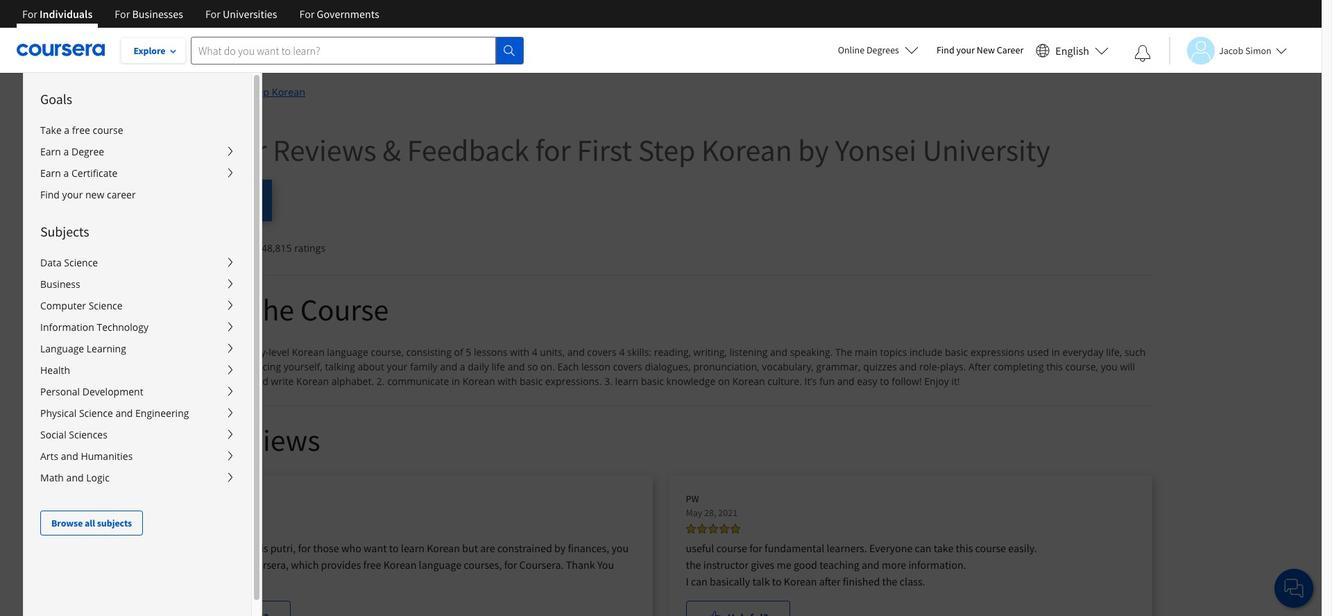 Task type: locate. For each thing, give the bounding box(es) containing it.
engineering
[[135, 407, 189, 420]]

technology
[[97, 321, 149, 334]]

is left an
[[191, 346, 198, 359]]

earn inside dropdown button
[[40, 145, 61, 158]]

step down back to first step korean link
[[638, 131, 696, 169]]

1 vertical spatial course,
[[1066, 360, 1099, 373]]

1 vertical spatial language
[[419, 558, 462, 572]]

1 earn from the top
[[40, 145, 61, 158]]

for left universities
[[205, 7, 221, 21]]

course up 'instructor'
[[717, 541, 747, 555]]

filled star image down 'may' at the bottom right of the page
[[697, 524, 707, 534]]

a right take
[[64, 124, 70, 137]]

science inside dropdown button
[[64, 256, 98, 269]]

0 vertical spatial with
[[510, 346, 530, 359]]

a inside dropdown button
[[64, 145, 69, 158]]

can right i
[[691, 575, 708, 588]]

filled star image down the 2021
[[730, 524, 740, 534]]

0 vertical spatial science
[[64, 256, 98, 269]]

2 horizontal spatial basic
[[945, 346, 968, 359]]

and up "each"
[[568, 346, 585, 359]]

a inside "popup button"
[[64, 167, 69, 180]]

to right want
[[389, 541, 399, 555]]

4
[[532, 346, 538, 359], [619, 346, 625, 359]]

in down the of
[[452, 375, 460, 388]]

learn inside this is an elementary-level korean language course, consisting of 5 lessons with 4 units, and covers 4 skills: reading, writing, listening and speaking. the main topics include basic expressions used in everyday life, such as greetings, introducing yourself, talking about your family and a daily life and so on. each lesson covers dialogues, pronunciation, vocabulary, grammar, quizzes and role-plays.   after completing this course, you will be able to 1. read and write korean alphabet. 2. communicate in korean with basic expressions. 3. learn basic knowledge on korean culture.  it's fun and easy to follow! enjoy it!
[[615, 375, 638, 388]]

consisting
[[406, 346, 452, 359]]

menu item
[[261, 72, 913, 616]]

all
[[85, 517, 95, 530]]

online
[[838, 44, 865, 56]]

of
[[454, 346, 463, 359]]

for left 'governments'
[[299, 7, 315, 21]]

1 horizontal spatial free
[[363, 558, 381, 572]]

a down the of
[[460, 360, 465, 373]]

which
[[291, 558, 319, 572]]

can up very
[[186, 558, 203, 572]]

chat with us image
[[1283, 577, 1305, 600]]

0 vertical spatial your
[[957, 44, 975, 56]]

find inside explore menu element
[[40, 188, 60, 201]]

free up degree
[[72, 124, 90, 137]]

0 horizontal spatial this
[[956, 541, 973, 555]]

None search field
[[191, 36, 524, 64]]

find left new
[[937, 44, 955, 56]]

3 for from the left
[[205, 7, 221, 21]]

quizzes
[[864, 360, 897, 373]]

a down the earn a degree
[[64, 167, 69, 180]]

be
[[170, 375, 181, 388]]

want
[[364, 541, 387, 555]]

top reviews
[[170, 421, 320, 459]]

university
[[923, 131, 1051, 169]]

0 vertical spatial course,
[[371, 346, 404, 359]]

learn
[[615, 375, 638, 388], [401, 541, 425, 555]]

course up degree
[[93, 124, 123, 137]]

for
[[535, 131, 571, 169], [217, 188, 232, 203], [298, 541, 311, 555], [750, 541, 763, 555], [504, 558, 517, 572]]

2 vertical spatial the
[[882, 575, 898, 588]]

to right talk
[[772, 575, 782, 588]]

language left the courses,
[[419, 558, 462, 572]]

to
[[214, 85, 223, 99], [205, 375, 215, 388], [880, 375, 889, 388], [389, 541, 399, 555], [772, 575, 782, 588]]

2 for from the left
[[115, 7, 130, 21]]

2 horizontal spatial the
[[882, 575, 898, 588]]

1 horizontal spatial filled star image
[[719, 524, 729, 534]]

individuals
[[40, 7, 93, 21]]

course, up about
[[371, 346, 404, 359]]

pronunciation,
[[693, 360, 760, 373]]

learn right want
[[401, 541, 425, 555]]

earn a certificate button
[[24, 162, 251, 184]]

i
[[686, 575, 689, 588]]

1 horizontal spatial can
[[691, 575, 708, 588]]

data
[[40, 256, 62, 269]]

free
[[72, 124, 90, 137], [363, 558, 381, 572]]

2 horizontal spatial your
[[957, 44, 975, 56]]

with down life
[[498, 375, 517, 388]]

5
[[466, 346, 471, 359]]

by up coursera. at the left of the page
[[554, 541, 566, 555]]

governments
[[317, 7, 379, 21]]

1 for from the left
[[22, 7, 37, 21]]

1 horizontal spatial in
[[1052, 346, 1060, 359]]

1 horizontal spatial this
[[1047, 360, 1063, 373]]

earn
[[40, 145, 61, 158], [40, 167, 61, 180]]

0 horizontal spatial learn
[[401, 541, 425, 555]]

earn for earn a degree
[[40, 145, 61, 158]]

everyone
[[870, 541, 913, 555]]

0 vertical spatial free
[[72, 124, 90, 137]]

1 horizontal spatial your
[[387, 360, 408, 373]]

and right arts
[[61, 450, 78, 463]]

about the course
[[170, 291, 389, 329]]

a inside this is an elementary-level korean language course, consisting of 5 lessons with 4 units, and covers 4 skills: reading, writing, listening and speaking. the main topics include basic expressions used in everyday life, such as greetings, introducing yourself, talking about your family and a daily life and so on. each lesson covers dialogues, pronunciation, vocabulary, grammar, quizzes and role-plays.   after completing this course, you will be able to 1. read and write korean alphabet. 2. communicate in korean with basic expressions. 3. learn basic knowledge on korean culture.  it's fun and easy to follow! enjoy it!
[[460, 360, 465, 373]]

and inside the physical science and engineering popup button
[[115, 407, 133, 420]]

subjects
[[40, 223, 89, 240]]

the down more
[[882, 575, 898, 588]]

0 horizontal spatial find
[[40, 188, 60, 201]]

0 vertical spatial you
[[1101, 360, 1118, 373]]

to left 1.
[[205, 375, 215, 388]]

name
[[232, 541, 259, 555]]

and down introducing
[[251, 375, 269, 388]]

for inside button
[[217, 188, 232, 203]]

your
[[957, 44, 975, 56], [62, 188, 83, 201], [387, 360, 408, 373]]

take
[[40, 124, 62, 137]]

this down used
[[1047, 360, 1063, 373]]

and
[[568, 346, 585, 359], [770, 346, 788, 359], [440, 360, 457, 373], [508, 360, 525, 373], [900, 360, 917, 373], [251, 375, 269, 388], [837, 375, 855, 388], [115, 407, 133, 420], [61, 450, 78, 463], [66, 471, 84, 484], [862, 558, 880, 572]]

for individuals
[[22, 7, 93, 21]]

useful
[[686, 541, 714, 555]]

is up "coursera,"
[[261, 541, 268, 555]]

businesses
[[132, 7, 183, 21]]

0 horizontal spatial by
[[554, 541, 566, 555]]

0 horizontal spatial your
[[62, 188, 83, 201]]

2 horizontal spatial filled star image
[[730, 524, 740, 534]]

physical science and engineering
[[40, 407, 189, 420]]

1 horizontal spatial learn
[[615, 375, 638, 388]]

1 horizontal spatial step
[[638, 131, 696, 169]]

1 horizontal spatial the
[[686, 558, 701, 572]]

your inside explore menu element
[[62, 188, 83, 201]]

2 4 from the left
[[619, 346, 625, 359]]

1 vertical spatial earn
[[40, 167, 61, 180]]

0 horizontal spatial 4
[[532, 346, 538, 359]]

find for find your new career
[[40, 188, 60, 201]]

arts and humanities
[[40, 450, 133, 463]]

earn for earn a certificate
[[40, 167, 61, 180]]

0 horizontal spatial is
[[191, 346, 198, 359]]

2 horizontal spatial course
[[975, 541, 1006, 555]]

to inside useful course for fundamental learners. everyone can take this course easily. the instructor gives me good teaching and more information. i can basically talk to korean after finished the class.
[[772, 575, 782, 588]]

1 horizontal spatial you
[[1101, 360, 1118, 373]]

free down want
[[363, 558, 381, 572]]

0 horizontal spatial language
[[327, 346, 368, 359]]

provides
[[321, 558, 361, 572]]

business
[[40, 278, 80, 291]]

1 vertical spatial first
[[577, 131, 632, 169]]

0 vertical spatial earn
[[40, 145, 61, 158]]

2 vertical spatial science
[[79, 407, 113, 420]]

completing
[[994, 360, 1044, 373]]

and left logic
[[66, 471, 84, 484]]

and up follow!
[[900, 360, 917, 373]]

for left businesses
[[115, 7, 130, 21]]

each
[[558, 360, 579, 373]]

1 vertical spatial in
[[452, 375, 460, 388]]

filled star image
[[697, 524, 707, 534], [708, 524, 718, 534], [730, 524, 740, 534]]

0 horizontal spatial filled star image
[[697, 524, 707, 534]]

science up information technology
[[89, 299, 122, 312]]

0 horizontal spatial you
[[612, 541, 629, 555]]

filled star image down "28,"
[[708, 524, 718, 534]]

find
[[937, 44, 955, 56], [40, 188, 60, 201]]

used
[[1027, 346, 1049, 359]]

a left degree
[[64, 145, 69, 158]]

1 horizontal spatial filled star image
[[708, 524, 718, 534]]

1 vertical spatial free
[[363, 558, 381, 572]]

very
[[186, 575, 207, 588]]

basic down so
[[520, 375, 543, 388]]

free inside take a free course link
[[72, 124, 90, 137]]

physical science and engineering button
[[24, 403, 251, 424]]

0 vertical spatial is
[[191, 346, 198, 359]]

you down life,
[[1101, 360, 1118, 373]]

basic
[[945, 346, 968, 359], [520, 375, 543, 388], [641, 375, 664, 388]]

4 left 'skills:'
[[619, 346, 625, 359]]

4 for from the left
[[299, 7, 315, 21]]

1 filled star image from the left
[[697, 524, 707, 534]]

1 horizontal spatial first
[[577, 131, 632, 169]]

0 horizontal spatial free
[[72, 124, 90, 137]]

0 vertical spatial by
[[798, 131, 829, 169]]

writing,
[[694, 346, 727, 359]]

information
[[40, 321, 94, 334]]

language learning button
[[24, 338, 251, 359]]

2 earn from the top
[[40, 167, 61, 180]]

4.9
[[231, 238, 251, 257]]

pw
[[686, 493, 699, 505]]

enroll for free
[[184, 188, 258, 203]]

1 filled star image from the left
[[686, 524, 696, 534]]

this right the take
[[956, 541, 973, 555]]

1 vertical spatial science
[[89, 299, 122, 312]]

explore menu element
[[24, 73, 251, 536]]

data science
[[40, 256, 98, 269]]

ratings
[[294, 241, 326, 254]]

1 vertical spatial your
[[62, 188, 83, 201]]

pw may 28, 2021
[[686, 493, 738, 519]]

0 vertical spatial find
[[937, 44, 955, 56]]

is inside this is an elementary-level korean language course, consisting of 5 lessons with 4 units, and covers 4 skills: reading, writing, listening and speaking. the main topics include basic expressions used in everyday life, such as greetings, introducing yourself, talking about your family and a daily life and so on. each lesson covers dialogues, pronunciation, vocabulary, grammar, quizzes and role-plays.   after completing this course, you will be able to 1. read and write korean alphabet. 2. communicate in korean with basic expressions. 3. learn basic knowledge on korean culture.  it's fun and easy to follow! enjoy it!
[[191, 346, 198, 359]]

learn right 3.
[[615, 375, 638, 388]]

0 horizontal spatial course
[[93, 124, 123, 137]]

the up i
[[686, 558, 701, 572]]

science down personal development
[[79, 407, 113, 420]]

0 vertical spatial step
[[249, 85, 269, 99]]

0 vertical spatial language
[[327, 346, 368, 359]]

0 vertical spatial learn
[[615, 375, 638, 388]]

coursera,
[[244, 558, 289, 572]]

with
[[510, 346, 530, 359], [498, 375, 517, 388]]

can left the take
[[915, 541, 932, 555]]

lessons
[[474, 346, 508, 359]]

science up business
[[64, 256, 98, 269]]

0 vertical spatial first
[[226, 85, 246, 99]]

show notifications image
[[1135, 45, 1151, 62]]

48,815
[[262, 241, 292, 254]]

and left so
[[508, 360, 525, 373]]

1 vertical spatial you
[[612, 541, 629, 555]]

1 vertical spatial find
[[40, 188, 60, 201]]

expressions.
[[545, 375, 602, 388]]

course
[[93, 124, 123, 137], [717, 541, 747, 555], [975, 541, 1006, 555]]

1 horizontal spatial language
[[419, 558, 462, 572]]

earn down the earn a degree
[[40, 167, 61, 180]]

0 horizontal spatial filled star image
[[686, 524, 696, 534]]

certificate
[[71, 167, 118, 180]]

fun
[[820, 375, 835, 388]]

language inside this is an elementary-level korean language course, consisting of 5 lessons with 4 units, and covers 4 skills: reading, writing, listening and speaking. the main topics include basic expressions used in everyday life, such as greetings, introducing yourself, talking about your family and a daily life and so on. each lesson covers dialogues, pronunciation, vocabulary, grammar, quizzes and role-plays.   after completing this course, you will be able to 1. read and write korean alphabet. 2. communicate in korean with basic expressions. 3. learn basic knowledge on korean culture.  it's fun and easy to follow! enjoy it!
[[327, 346, 368, 359]]

by inside hello, my name is putri, for those who want to learn korean but are constrained by finances, you can study at coursera, which provides free korean language courses, for coursera. thank you very much..
[[554, 541, 566, 555]]

course, down everyday
[[1066, 360, 1099, 373]]

english
[[1056, 43, 1090, 57]]

to down quizzes
[[880, 375, 889, 388]]

first
[[226, 85, 246, 99], [577, 131, 632, 169]]

step right back
[[249, 85, 269, 99]]

earn down take
[[40, 145, 61, 158]]

1 vertical spatial learn
[[401, 541, 425, 555]]

units,
[[540, 346, 565, 359]]

teaching
[[820, 558, 860, 572]]

plays.
[[940, 360, 966, 373]]

for universities
[[205, 7, 277, 21]]

1 horizontal spatial is
[[261, 541, 268, 555]]

language up talking
[[327, 346, 368, 359]]

such
[[1125, 346, 1146, 359]]

find down earn a certificate
[[40, 188, 60, 201]]

talk
[[753, 575, 770, 588]]

0 horizontal spatial can
[[186, 558, 203, 572]]

covers up lesson
[[587, 346, 617, 359]]

and down grammar,
[[837, 375, 855, 388]]

degree
[[71, 145, 104, 158]]

3.
[[605, 375, 613, 388]]

1 vertical spatial can
[[186, 558, 203, 572]]

speaking.
[[790, 346, 833, 359]]

1 vertical spatial this
[[956, 541, 973, 555]]

the up level
[[252, 291, 294, 329]]

basic up the plays. at the bottom of the page
[[945, 346, 968, 359]]

and down the of
[[440, 360, 457, 373]]

me
[[777, 558, 792, 572]]

covers down 'skills:'
[[613, 360, 642, 373]]

1 horizontal spatial find
[[937, 44, 955, 56]]

your for new
[[62, 188, 83, 201]]

for left "individuals"
[[22, 7, 37, 21]]

is inside hello, my name is putri, for those who want to learn korean but are constrained by finances, you can study at coursera, which provides free korean language courses, for coursera. thank you very much..
[[261, 541, 268, 555]]

filled star image down 'may' at the bottom right of the page
[[686, 524, 696, 534]]

business button
[[24, 273, 251, 295]]

you up you
[[612, 541, 629, 555]]

group
[[23, 72, 913, 616]]

1 vertical spatial by
[[554, 541, 566, 555]]

may
[[686, 507, 703, 519]]

with up so
[[510, 346, 530, 359]]

1 vertical spatial is
[[261, 541, 268, 555]]

course left easily.
[[975, 541, 1006, 555]]

include
[[910, 346, 943, 359]]

0 horizontal spatial in
[[452, 375, 460, 388]]

0 horizontal spatial course,
[[371, 346, 404, 359]]

0 vertical spatial in
[[1052, 346, 1060, 359]]

earn inside "popup button"
[[40, 167, 61, 180]]

a for degree
[[64, 145, 69, 158]]

2 vertical spatial your
[[387, 360, 408, 373]]

science for physical
[[79, 407, 113, 420]]

and down 'development'
[[115, 407, 133, 420]]

knowledge
[[667, 375, 716, 388]]

0 vertical spatial can
[[915, 541, 932, 555]]

simon
[[1246, 44, 1272, 57]]

communicate
[[387, 375, 449, 388]]

this inside useful course for fundamental learners. everyone can take this course easily. the instructor gives me good teaching and more information. i can basically talk to korean after finished the class.
[[956, 541, 973, 555]]

4 up so
[[532, 346, 538, 359]]

0 horizontal spatial the
[[252, 291, 294, 329]]

filled star image
[[686, 524, 696, 534], [719, 524, 729, 534]]

and up finished
[[862, 558, 880, 572]]

0 vertical spatial this
[[1047, 360, 1063, 373]]

learners.
[[827, 541, 867, 555]]

by left yonsei
[[798, 131, 829, 169]]

write
[[271, 375, 294, 388]]

2.
[[377, 375, 385, 388]]

basic down dialogues,
[[641, 375, 664, 388]]

for inside useful course for fundamental learners. everyone can take this course easily. the instructor gives me good teaching and more information. i can basically talk to korean after finished the class.
[[750, 541, 763, 555]]

in right used
[[1052, 346, 1060, 359]]

filled star image down the 2021
[[719, 524, 729, 534]]

information.
[[909, 558, 967, 572]]

life
[[492, 360, 505, 373]]

1 horizontal spatial 4
[[619, 346, 625, 359]]

can
[[915, 541, 932, 555], [186, 558, 203, 572], [691, 575, 708, 588]]



Task type: vqa. For each thing, say whether or not it's contained in the screenshot.
user to the bottom
no



Task type: describe. For each thing, give the bounding box(es) containing it.
physical
[[40, 407, 77, 420]]

earn a degree button
[[24, 141, 251, 162]]

find for find your new career
[[937, 44, 955, 56]]

free
[[235, 188, 258, 203]]

career
[[997, 44, 1024, 56]]

for for governments
[[299, 7, 315, 21]]

1 vertical spatial with
[[498, 375, 517, 388]]

0 horizontal spatial basic
[[520, 375, 543, 388]]

the
[[836, 346, 852, 359]]

enroll for free button
[[170, 180, 272, 221]]

constrained
[[497, 541, 552, 555]]

science for data
[[64, 256, 98, 269]]

1 horizontal spatial course,
[[1066, 360, 1099, 373]]

hello, my name is putri, for those who want to learn korean but are constrained by finances, you can study at coursera, which provides free korean language courses, for coursera. thank you very much..
[[186, 541, 629, 588]]

enroll
[[184, 188, 214, 203]]

universities
[[223, 7, 277, 21]]

computer
[[40, 299, 86, 312]]

your for new
[[957, 44, 975, 56]]

as
[[170, 360, 180, 373]]

fundamental
[[765, 541, 825, 555]]

lesson
[[582, 360, 611, 373]]

2 filled star image from the left
[[708, 524, 718, 534]]

after
[[819, 575, 841, 588]]

yonsei
[[835, 131, 917, 169]]

follow!
[[892, 375, 922, 388]]

and inside useful course for fundamental learners. everyone can take this course easily. the instructor gives me good teaching and more information. i can basically talk to korean after finished the class.
[[862, 558, 880, 572]]

science for computer
[[89, 299, 122, 312]]

group containing goals
[[23, 72, 913, 616]]

online degrees button
[[827, 35, 930, 65]]

2 vertical spatial can
[[691, 575, 708, 588]]

about
[[358, 360, 384, 373]]

data science button
[[24, 252, 251, 273]]

basically
[[710, 575, 750, 588]]

skills:
[[627, 346, 652, 359]]

explore
[[134, 44, 166, 57]]

course inside take a free course link
[[93, 124, 123, 137]]

role-
[[919, 360, 940, 373]]

elementary-
[[214, 346, 269, 359]]

culture.
[[768, 375, 802, 388]]

listening
[[730, 346, 768, 359]]

a for certificate
[[64, 167, 69, 180]]

you inside hello, my name is putri, for those who want to learn korean but are constrained by finances, you can study at coursera, which provides free korean language courses, for coursera. thank you very much..
[[612, 541, 629, 555]]

social
[[40, 428, 66, 441]]

to right back
[[214, 85, 223, 99]]

everyday
[[1063, 346, 1104, 359]]

alphabet.
[[332, 375, 374, 388]]

social sciences
[[40, 428, 107, 441]]

top
[[170, 421, 217, 459]]

for governments
[[299, 7, 379, 21]]

0 vertical spatial covers
[[587, 346, 617, 359]]

and up the vocabulary, on the bottom of the page
[[770, 346, 788, 359]]

back to first step korean link
[[170, 74, 1152, 99]]

1 vertical spatial covers
[[613, 360, 642, 373]]

courses,
[[464, 558, 502, 572]]

for for individuals
[[22, 7, 37, 21]]

arts
[[40, 450, 58, 463]]

useful course for fundamental learners. everyone can take this course easily. the instructor gives me good teaching and more information. i can basically talk to korean after finished the class.
[[686, 541, 1037, 588]]

gives
[[751, 558, 775, 572]]

1 horizontal spatial basic
[[641, 375, 664, 388]]

for for businesses
[[115, 7, 130, 21]]

computer science button
[[24, 295, 251, 316]]

much..
[[209, 575, 240, 588]]

a for free
[[64, 124, 70, 137]]

information technology
[[40, 321, 149, 334]]

this is an elementary-level korean language course, consisting of 5 lessons with 4 units, and covers 4 skills: reading, writing, listening and speaking. the main topics include basic expressions used in everyday life, such as greetings, introducing yourself, talking about your family and a daily life and so on. each lesson covers dialogues, pronunciation, vocabulary, grammar, quizzes and role-plays.   after completing this course, you will be able to 1. read and write korean alphabet. 2. communicate in korean with basic expressions. 3. learn basic knowledge on korean culture.  it's fun and easy to follow! enjoy it!
[[170, 346, 1146, 388]]

1 horizontal spatial by
[[798, 131, 829, 169]]

What do you want to learn? text field
[[191, 36, 496, 64]]

back
[[189, 85, 211, 99]]

coursera.
[[520, 558, 564, 572]]

computer science
[[40, 299, 122, 312]]

and inside math and logic 'popup button'
[[66, 471, 84, 484]]

talking
[[325, 360, 355, 373]]

level
[[269, 346, 289, 359]]

1 vertical spatial step
[[638, 131, 696, 169]]

main
[[855, 346, 878, 359]]

take a free course link
[[24, 119, 251, 141]]

information technology button
[[24, 316, 251, 338]]

logic
[[86, 471, 110, 484]]

learn inside hello, my name is putri, for those who want to learn korean but are constrained by finances, you can study at coursera, which provides free korean language courses, for coursera. thank you very much..
[[401, 541, 425, 555]]

about
[[170, 291, 246, 329]]

who
[[341, 541, 361, 555]]

free inside hello, my name is putri, for those who want to learn korean but are constrained by finances, you can study at coursera, which provides free korean language courses, for coursera. thank you very much..
[[363, 558, 381, 572]]

introducing
[[229, 360, 281, 373]]

will
[[1120, 360, 1135, 373]]

banner navigation
[[11, 0, 390, 38]]

language inside hello, my name is putri, for those who want to learn korean but are constrained by finances, you can study at coursera, which provides free korean language courses, for coursera. thank you very much..
[[419, 558, 462, 572]]

0 vertical spatial the
[[252, 291, 294, 329]]

math and logic button
[[24, 467, 251, 489]]

can inside hello, my name is putri, for those who want to learn korean but are constrained by finances, you can study at coursera, which provides free korean language courses, for coursera. thank you very much..
[[186, 558, 203, 572]]

you inside this is an elementary-level korean language course, consisting of 5 lessons with 4 units, and covers 4 skills: reading, writing, listening and speaking. the main topics include basic expressions used in everyday life, such as greetings, introducing yourself, talking about your family and a daily life and so on. each lesson covers dialogues, pronunciation, vocabulary, grammar, quizzes and role-plays.   after completing this course, you will be able to 1. read and write korean alphabet. 2. communicate in korean with basic expressions. 3. learn basic knowledge on korean culture.  it's fun and easy to follow! enjoy it!
[[1101, 360, 1118, 373]]

reviews
[[223, 421, 320, 459]]

vocabulary,
[[762, 360, 814, 373]]

2 filled star image from the left
[[719, 524, 729, 534]]

math
[[40, 471, 64, 484]]

0 horizontal spatial step
[[249, 85, 269, 99]]

coursera image
[[17, 39, 105, 61]]

to inside hello, my name is putri, for those who want to learn korean but are constrained by finances, you can study at coursera, which provides free korean language courses, for coursera. thank you very much..
[[389, 541, 399, 555]]

0 horizontal spatial first
[[226, 85, 246, 99]]

putri,
[[270, 541, 296, 555]]

good
[[794, 558, 817, 572]]

for for universities
[[205, 7, 221, 21]]

goals
[[40, 90, 72, 108]]

development
[[82, 385, 143, 398]]

class.
[[900, 575, 925, 588]]

life,
[[1106, 346, 1122, 359]]

easily.
[[1009, 541, 1037, 555]]

new
[[85, 188, 104, 201]]

feedback
[[407, 131, 529, 169]]

1 4 from the left
[[532, 346, 538, 359]]

able
[[184, 375, 203, 388]]

korean inside useful course for fundamental learners. everyone can take this course easily. the instructor gives me good teaching and more information. i can basically talk to korean after finished the class.
[[784, 575, 817, 588]]

3 filled star image from the left
[[730, 524, 740, 534]]

and inside arts and humanities 'dropdown button'
[[61, 450, 78, 463]]

are
[[480, 541, 495, 555]]

finished
[[843, 575, 880, 588]]

at
[[233, 558, 242, 572]]

after
[[969, 360, 991, 373]]

1 horizontal spatial course
[[717, 541, 747, 555]]

this inside this is an elementary-level korean language course, consisting of 5 lessons with 4 units, and covers 4 skills: reading, writing, listening and speaking. the main topics include basic expressions used in everyday life, such as greetings, introducing yourself, talking about your family and a daily life and so on. each lesson covers dialogues, pronunciation, vocabulary, grammar, quizzes and role-plays.   after completing this course, you will be able to 1. read and write korean alphabet. 2. communicate in korean with basic expressions. 3. learn basic knowledge on korean culture.  it's fun and easy to follow! enjoy it!
[[1047, 360, 1063, 373]]

my
[[216, 541, 230, 555]]

sciences
[[69, 428, 107, 441]]

online degrees
[[838, 44, 899, 56]]

dialogues,
[[645, 360, 691, 373]]

2 horizontal spatial can
[[915, 541, 932, 555]]

back to first step korean
[[189, 85, 305, 99]]

english button
[[1031, 28, 1115, 73]]

family
[[410, 360, 438, 373]]

1 vertical spatial the
[[686, 558, 701, 572]]

your inside this is an elementary-level korean language course, consisting of 5 lessons with 4 units, and covers 4 skills: reading, writing, listening and speaking. the main topics include basic expressions used in everyday life, such as greetings, introducing yourself, talking about your family and a daily life and so on. each lesson covers dialogues, pronunciation, vocabulary, grammar, quizzes and role-plays.   after completing this course, you will be able to 1. read and write korean alphabet. 2. communicate in korean with basic expressions. 3. learn basic knowledge on korean culture.  it's fun and easy to follow! enjoy it!
[[387, 360, 408, 373]]



